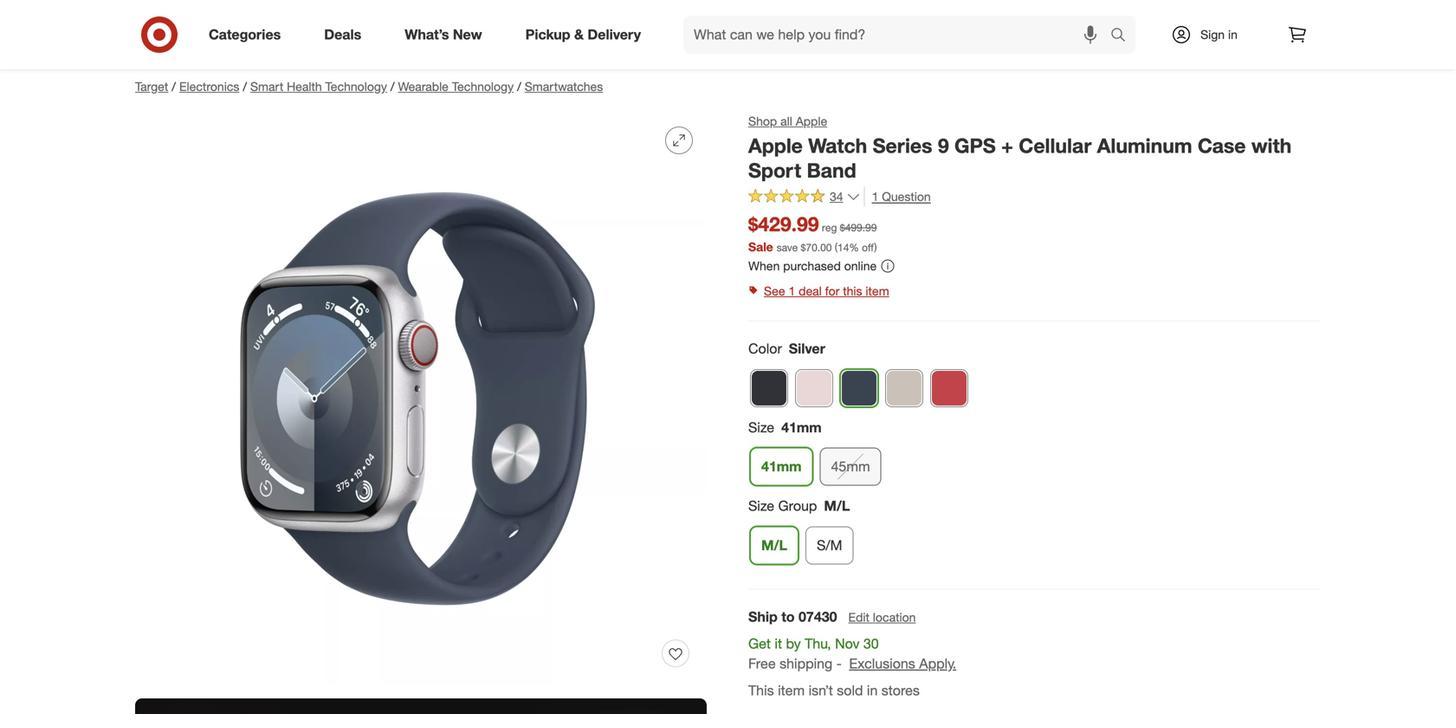 Task type: vqa. For each thing, say whether or not it's contained in the screenshot.
This item isn't sold in stores
yes



Task type: describe. For each thing, give the bounding box(es) containing it.
reg
[[822, 221, 837, 234]]

1 / from the left
[[172, 79, 176, 94]]

2 technology from the left
[[452, 79, 514, 94]]

nov
[[835, 635, 860, 652]]

electronics link
[[179, 79, 239, 94]]

see
[[764, 283, 786, 299]]

online
[[845, 258, 877, 274]]

1 vertical spatial 41mm
[[762, 458, 802, 475]]

apply.
[[920, 655, 957, 672]]

(product)red image
[[932, 370, 968, 406]]

location
[[873, 610, 916, 625]]

item inside see 1 deal for this item link
[[866, 283, 890, 299]]

)
[[875, 241, 877, 254]]

what's
[[405, 26, 449, 43]]

group
[[779, 498, 818, 515]]

see 1 deal for this item link
[[749, 279, 1321, 303]]

$499.99
[[840, 221, 877, 234]]

1 vertical spatial apple
[[749, 133, 803, 158]]

health
[[287, 79, 322, 94]]

band
[[807, 158, 857, 183]]

electronics
[[179, 79, 239, 94]]

exclusions
[[850, 655, 916, 672]]

s/m link
[[806, 527, 854, 565]]

smartwatches
[[525, 79, 603, 94]]

starlight image
[[887, 370, 923, 406]]

when purchased online
[[749, 258, 877, 274]]

1 technology from the left
[[325, 79, 387, 94]]

categories
[[209, 26, 281, 43]]

sign in link
[[1157, 16, 1265, 54]]

size group m/l
[[749, 498, 850, 515]]

this
[[749, 682, 774, 699]]

get
[[749, 635, 771, 652]]

purchased
[[784, 258, 841, 274]]

edit location
[[849, 610, 916, 625]]

it
[[775, 635, 783, 652]]

14
[[838, 241, 850, 254]]

70.00
[[806, 241, 832, 254]]

target link
[[135, 79, 168, 94]]

$429.99
[[749, 212, 819, 236]]

+
[[1002, 133, 1014, 158]]

smartwatches link
[[525, 79, 603, 94]]

m/l link
[[750, 527, 799, 565]]

midnight image
[[751, 370, 788, 406]]

silver
[[789, 340, 826, 357]]

this
[[843, 283, 863, 299]]

pink image
[[796, 370, 833, 406]]

size for size group m/l
[[749, 498, 775, 515]]

$429.99 reg $499.99 sale save $ 70.00 ( 14 % off )
[[749, 212, 877, 255]]

shop all apple apple watch series 9 gps + cellular aluminum case with sport band
[[749, 114, 1292, 183]]

all
[[781, 114, 793, 129]]

07430
[[799, 608, 838, 625]]

sale
[[749, 239, 774, 255]]

1 inside 1 question "link"
[[872, 189, 879, 204]]

series 9
[[873, 133, 949, 158]]

isn't
[[809, 682, 833, 699]]

1 question
[[872, 189, 931, 204]]

wearable
[[398, 79, 449, 94]]

what's new link
[[390, 16, 504, 54]]

silver image
[[841, 370, 878, 406]]

pickup & delivery link
[[511, 16, 663, 54]]

when
[[749, 258, 780, 274]]

34 link
[[749, 187, 861, 208]]

new
[[453, 26, 482, 43]]

aluminum
[[1098, 133, 1193, 158]]

gps
[[955, 133, 996, 158]]

&
[[575, 26, 584, 43]]

1 question link
[[864, 187, 931, 207]]

0 vertical spatial apple
[[796, 114, 828, 129]]

case
[[1198, 133, 1247, 158]]

apple watch series 9 gps + cellular aluminum case with sport band, 1 of 10 image
[[135, 113, 707, 685]]

what's new
[[405, 26, 482, 43]]

30
[[864, 635, 879, 652]]



Task type: locate. For each thing, give the bounding box(es) containing it.
1 horizontal spatial in
[[1229, 27, 1238, 42]]

delivery
[[588, 26, 641, 43]]

technology right health
[[325, 79, 387, 94]]

search button
[[1103, 16, 1145, 57]]

m/l right group
[[824, 498, 850, 515]]

color
[[749, 340, 782, 357]]

0 vertical spatial item
[[866, 283, 890, 299]]

color silver
[[749, 340, 826, 357]]

/ left wearable in the top of the page
[[391, 79, 395, 94]]

1 horizontal spatial 1
[[872, 189, 879, 204]]

to
[[782, 608, 795, 625]]

0 horizontal spatial m/l
[[762, 537, 788, 554]]

sport
[[749, 158, 802, 183]]

size left group
[[749, 498, 775, 515]]

1 vertical spatial 1
[[789, 283, 796, 299]]

0 vertical spatial group
[[747, 418, 1321, 493]]

0 vertical spatial 41mm
[[782, 419, 822, 436]]

$
[[801, 241, 806, 254]]

with
[[1252, 133, 1292, 158]]

get it by thu, nov 30 free shipping - exclusions apply.
[[749, 635, 957, 672]]

deals
[[324, 26, 362, 43]]

1 group from the top
[[747, 418, 1321, 493]]

34
[[830, 189, 844, 204]]

41mm
[[782, 419, 822, 436], [762, 458, 802, 475]]

0 horizontal spatial 1
[[789, 283, 796, 299]]

1 vertical spatial in
[[867, 682, 878, 699]]

apple up sport
[[749, 133, 803, 158]]

by
[[786, 635, 801, 652]]

smart health technology link
[[250, 79, 387, 94]]

apple right all
[[796, 114, 828, 129]]

3 / from the left
[[391, 79, 395, 94]]

search
[[1103, 28, 1145, 45]]

deal
[[799, 283, 822, 299]]

1 size from the top
[[749, 419, 775, 436]]

group containing size group
[[747, 496, 1321, 572]]

group
[[747, 418, 1321, 493], [747, 496, 1321, 572]]

m/l down group
[[762, 537, 788, 554]]

1 horizontal spatial technology
[[452, 79, 514, 94]]

2 group from the top
[[747, 496, 1321, 572]]

stores
[[882, 682, 920, 699]]

1 vertical spatial item
[[778, 682, 805, 699]]

1
[[872, 189, 879, 204], [789, 283, 796, 299]]

item
[[866, 283, 890, 299], [778, 682, 805, 699]]

pickup
[[526, 26, 571, 43]]

1 horizontal spatial item
[[866, 283, 890, 299]]

target / electronics / smart health technology / wearable technology / smartwatches
[[135, 79, 603, 94]]

for
[[826, 283, 840, 299]]

-
[[837, 655, 842, 672]]

technology
[[325, 79, 387, 94], [452, 79, 514, 94]]

technology down the new at the left of the page
[[452, 79, 514, 94]]

categories link
[[194, 16, 303, 54]]

m/l
[[824, 498, 850, 515], [762, 537, 788, 554]]

s/m
[[817, 537, 843, 554]]

see 1 deal for this item
[[764, 283, 890, 299]]

0 vertical spatial 1
[[872, 189, 879, 204]]

apple
[[796, 114, 828, 129], [749, 133, 803, 158]]

/ right target
[[172, 79, 176, 94]]

0 horizontal spatial technology
[[325, 79, 387, 94]]

41mm down pink icon
[[782, 419, 822, 436]]

this item isn't sold in stores
[[749, 682, 920, 699]]

1 vertical spatial size
[[749, 498, 775, 515]]

1 right see
[[789, 283, 796, 299]]

edit location button
[[848, 608, 917, 627]]

deals link
[[310, 16, 383, 54]]

0 vertical spatial in
[[1229, 27, 1238, 42]]

/ left smartwatches
[[517, 79, 521, 94]]

0 horizontal spatial in
[[867, 682, 878, 699]]

shipping
[[780, 655, 833, 672]]

save
[[777, 241, 798, 254]]

45mm
[[832, 458, 871, 475]]

41mm down size 41mm
[[762, 458, 802, 475]]

in right sign
[[1229, 27, 1238, 42]]

cellular
[[1019, 133, 1092, 158]]

1 left question
[[872, 189, 879, 204]]

sign in
[[1201, 27, 1238, 42]]

%
[[850, 241, 859, 254]]

pickup & delivery
[[526, 26, 641, 43]]

45mm link
[[820, 448, 882, 486]]

watch
[[809, 133, 868, 158]]

1 vertical spatial m/l
[[762, 537, 788, 554]]

/ left the smart
[[243, 79, 247, 94]]

smart
[[250, 79, 284, 94]]

thu,
[[805, 635, 832, 652]]

0 horizontal spatial item
[[778, 682, 805, 699]]

sign
[[1201, 27, 1225, 42]]

image gallery element
[[135, 113, 707, 714]]

wearable technology link
[[398, 79, 514, 94]]

off
[[862, 241, 875, 254]]

2 size from the top
[[749, 498, 775, 515]]

0 vertical spatial m/l
[[824, 498, 850, 515]]

(
[[835, 241, 838, 254]]

size for size 41mm
[[749, 419, 775, 436]]

1 vertical spatial group
[[747, 496, 1321, 572]]

group containing size
[[747, 418, 1321, 493]]

41mm link
[[750, 448, 813, 486]]

item right this
[[866, 283, 890, 299]]

item left isn't
[[778, 682, 805, 699]]

What can we help you find? suggestions appear below search field
[[684, 16, 1115, 54]]

size down midnight "icon"
[[749, 419, 775, 436]]

size 41mm
[[749, 419, 822, 436]]

shop
[[749, 114, 777, 129]]

1 horizontal spatial m/l
[[824, 498, 850, 515]]

exclusions apply. link
[[850, 655, 957, 672]]

in right sold on the right
[[867, 682, 878, 699]]

1 inside see 1 deal for this item link
[[789, 283, 796, 299]]

2 / from the left
[[243, 79, 247, 94]]

free
[[749, 655, 776, 672]]

/
[[172, 79, 176, 94], [243, 79, 247, 94], [391, 79, 395, 94], [517, 79, 521, 94]]

ship
[[749, 608, 778, 625]]

sold
[[837, 682, 864, 699]]

0 vertical spatial size
[[749, 419, 775, 436]]

target
[[135, 79, 168, 94]]

4 / from the left
[[517, 79, 521, 94]]

ship to 07430
[[749, 608, 838, 625]]



